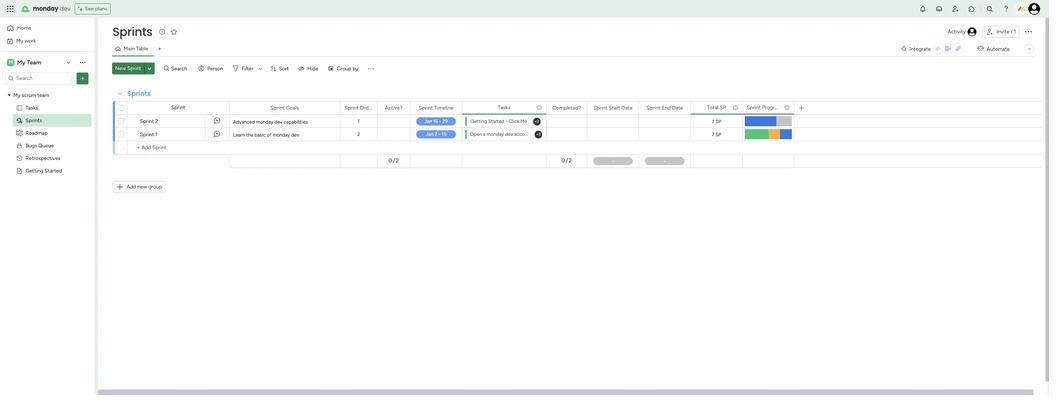 Task type: describe. For each thing, give the bounding box(es) containing it.
dev down sprint goals field
[[275, 119, 283, 125]]

1 vertical spatial sprints field
[[126, 89, 153, 98]]

column information image for sprint progress
[[785, 105, 791, 111]]

add view image
[[158, 46, 161, 52]]

new sprint
[[115, 65, 141, 71]]

open a monday dev account
[[470, 131, 532, 137]]

v2 search image
[[164, 64, 169, 73]]

sprint for sprint goals
[[271, 105, 285, 111]]

plans
[[95, 6, 107, 12]]

group
[[337, 65, 352, 72]]

activity
[[948, 29, 966, 35]]

my work button
[[4, 35, 80, 47]]

Search field
[[169, 63, 192, 74]]

0 vertical spatial sprints field
[[111, 23, 154, 40]]

sprint progress
[[747, 104, 783, 111]]

my work
[[16, 38, 36, 44]]

Tasks field
[[496, 103, 513, 112]]

Active? field
[[383, 104, 405, 112]]

angle down image
[[148, 66, 151, 71]]

notifications image
[[920, 5, 927, 13]]

2 vertical spatial sp
[[716, 132, 722, 137]]

0 horizontal spatial tasks
[[26, 105, 38, 111]]

my team
[[17, 59, 41, 66]]

sprint for sprint progress
[[747, 104, 761, 111]]

sprint for sprint timeline
[[419, 105, 433, 111]]

hide
[[307, 65, 318, 72]]

learn
[[233, 132, 245, 138]]

dapulse integrations image
[[902, 46, 907, 52]]

Sprint Progress field
[[745, 103, 783, 112]]

Completed? field
[[551, 104, 583, 112]]

search everything image
[[987, 5, 994, 13]]

dev down -
[[505, 131, 513, 137]]

sprint for sprint 2
[[140, 118, 154, 124]]

monday right of
[[273, 132, 290, 138]]

sprint 1
[[140, 131, 157, 138]]

invite members image
[[952, 5, 960, 13]]

public board image for getting started
[[16, 167, 23, 174]]

1 0 from the left
[[389, 157, 392, 164]]

1 vertical spatial 1
[[358, 118, 360, 124]]

start
[[609, 105, 621, 111]]

work
[[25, 38, 36, 44]]

monday up learn the basic of monday dev
[[256, 119, 273, 125]]

getting for getting started - click me
[[471, 118, 487, 124]]

the
[[246, 132, 253, 138]]

goals
[[286, 105, 299, 111]]

main
[[124, 46, 135, 52]]

click
[[509, 118, 520, 124]]

add to favorites image
[[170, 28, 178, 35]]

m
[[9, 59, 13, 65]]

1 0 / 2 from the left
[[389, 157, 399, 164]]

activity button
[[945, 26, 980, 38]]

sprint for sprint
[[171, 104, 185, 111]]

roadmap
[[26, 130, 48, 136]]

started for getting started - click me
[[488, 118, 505, 124]]

monday dev
[[33, 4, 71, 13]]

caret down image
[[8, 93, 11, 98]]

2 vertical spatial sprints
[[26, 117, 42, 123]]

new
[[137, 184, 147, 190]]

autopilot image
[[978, 44, 984, 53]]

2 7 sp from the top
[[712, 132, 722, 137]]

automate
[[987, 46, 1010, 52]]

sprint for sprint 1
[[140, 131, 154, 138]]

column information image for tasks
[[537, 105, 542, 111]]

Total SP field
[[706, 103, 728, 112]]

show board description image
[[158, 28, 167, 36]]

select product image
[[7, 5, 14, 13]]

active?
[[385, 105, 403, 111]]

hide button
[[296, 63, 323, 74]]

advanced
[[233, 119, 255, 125]]

bugs queue
[[26, 142, 54, 149]]

0 horizontal spatial options image
[[79, 75, 86, 82]]

total sp
[[708, 104, 726, 111]]

total
[[708, 104, 719, 111]]

2 7 from the top
[[712, 132, 715, 137]]

column information image
[[733, 105, 739, 111]]

sprints for bottom sprints "field"
[[127, 89, 151, 98]]

arrow down image
[[256, 64, 265, 73]]

sprint for sprint start date
[[594, 105, 608, 111]]

inbox image
[[936, 5, 943, 13]]

1 7 sp from the top
[[712, 119, 722, 124]]

by
[[353, 65, 359, 72]]

my for my work
[[16, 38, 23, 44]]

add
[[127, 184, 136, 190]]

filter
[[242, 65, 254, 72]]

menu image
[[367, 65, 375, 72]]

1 7 from the top
[[712, 119, 715, 124]]

invite / 1
[[997, 29, 1017, 35]]

maria williams image
[[1029, 3, 1041, 15]]

public board image for tasks
[[16, 104, 23, 111]]

see plans
[[85, 6, 107, 12]]

open
[[470, 131, 482, 137]]

learn the basic of monday dev
[[233, 132, 299, 138]]

dev down capabilities
[[291, 132, 299, 138]]

group by
[[337, 65, 359, 72]]

tasks inside field
[[498, 104, 511, 111]]

new
[[115, 65, 126, 71]]

sprint goals
[[271, 105, 299, 111]]

basic
[[255, 132, 266, 138]]

of
[[267, 132, 272, 138]]

getting started - click me
[[471, 118, 527, 124]]



Task type: vqa. For each thing, say whether or not it's contained in the screenshot.
the rightmost add view Icon
no



Task type: locate. For each thing, give the bounding box(es) containing it.
0 horizontal spatial column information image
[[537, 105, 542, 111]]

collapse board header image
[[1027, 46, 1033, 52]]

options image
[[1025, 27, 1033, 36], [79, 75, 86, 82]]

0 horizontal spatial date
[[622, 105, 633, 111]]

0 vertical spatial sprints
[[113, 23, 153, 40]]

2 0 / 2 from the left
[[562, 157, 572, 164]]

0 vertical spatial getting
[[471, 118, 487, 124]]

1 vertical spatial 7 sp
[[712, 132, 722, 137]]

my for my team
[[17, 59, 25, 66]]

workspace image
[[7, 58, 14, 66]]

workspace options image
[[79, 59, 86, 66]]

0 vertical spatial options image
[[1025, 27, 1033, 36]]

2 date from the left
[[672, 105, 683, 111]]

getting down retrospectives
[[26, 168, 43, 174]]

team
[[27, 59, 41, 66]]

2 public board image from the top
[[16, 167, 23, 174]]

0 horizontal spatial started
[[45, 168, 62, 174]]

0 horizontal spatial 1
[[155, 131, 157, 138]]

1 vertical spatial sprints
[[127, 89, 151, 98]]

sort
[[279, 65, 289, 72]]

1 date from the left
[[622, 105, 633, 111]]

options image down workspace options icon on the left
[[79, 75, 86, 82]]

column information image left completed?
[[537, 105, 542, 111]]

sprints field down angle down icon
[[126, 89, 153, 98]]

1 public board image from the top
[[16, 104, 23, 111]]

sprint inside button
[[127, 65, 141, 71]]

Sprint Start Date field
[[592, 104, 635, 112]]

sprint order
[[345, 105, 373, 111]]

1 vertical spatial 7
[[712, 132, 715, 137]]

1 down sprint order field at the top left of page
[[358, 118, 360, 124]]

my inside the workspace selection element
[[17, 59, 25, 66]]

started left -
[[488, 118, 505, 124]]

sprints
[[113, 23, 153, 40], [127, 89, 151, 98], [26, 117, 42, 123]]

sprint
[[127, 65, 141, 71], [747, 104, 761, 111], [171, 104, 185, 111], [271, 105, 285, 111], [345, 105, 359, 111], [419, 105, 433, 111], [594, 105, 608, 111], [647, 105, 661, 111], [140, 118, 154, 124], [140, 131, 154, 138]]

sprint for sprint order
[[345, 105, 359, 111]]

team
[[37, 92, 49, 98]]

my scrum team
[[13, 92, 49, 98]]

integrate
[[910, 46, 931, 52]]

home
[[17, 25, 31, 31]]

sprint 2
[[140, 118, 158, 124]]

monday
[[33, 4, 58, 13], [256, 119, 273, 125], [487, 131, 504, 137], [273, 132, 290, 138]]

Sprints field
[[111, 23, 154, 40], [126, 89, 153, 98]]

sprints for sprints "field" to the top
[[113, 23, 153, 40]]

sprint start date
[[594, 105, 633, 111]]

my
[[16, 38, 23, 44], [17, 59, 25, 66], [13, 92, 20, 98]]

Sprint Order field
[[343, 104, 375, 112]]

2
[[155, 118, 158, 124], [358, 131, 360, 137], [396, 157, 399, 164], [569, 157, 572, 164]]

tasks
[[498, 104, 511, 111], [26, 105, 38, 111]]

workspace selection element
[[7, 58, 42, 67]]

completed?
[[553, 105, 581, 111]]

0 vertical spatial public board image
[[16, 104, 23, 111]]

list box containing my scrum team
[[0, 87, 94, 277]]

getting for getting started
[[26, 168, 43, 174]]

my for my scrum team
[[13, 92, 20, 98]]

sprint end date
[[647, 105, 683, 111]]

-
[[506, 118, 508, 124]]

1 horizontal spatial options image
[[1025, 27, 1033, 36]]

Sprint Goals field
[[269, 104, 301, 112]]

started
[[488, 118, 505, 124], [45, 168, 62, 174]]

Sprint End Date field
[[645, 104, 685, 112]]

my right workspace image
[[17, 59, 25, 66]]

sort button
[[267, 63, 293, 74]]

0 horizontal spatial /
[[393, 157, 395, 164]]

tasks up -
[[498, 104, 511, 111]]

column information image right the progress
[[785, 105, 791, 111]]

sprints inside "field"
[[127, 89, 151, 98]]

0 vertical spatial 7 sp
[[712, 119, 722, 124]]

2 vertical spatial 1
[[155, 131, 157, 138]]

dev left see
[[60, 4, 71, 13]]

0 vertical spatial my
[[16, 38, 23, 44]]

1 vertical spatial my
[[17, 59, 25, 66]]

1 right invite
[[1015, 29, 1017, 35]]

end
[[662, 105, 671, 111]]

2 vertical spatial my
[[13, 92, 20, 98]]

date
[[622, 105, 633, 111], [672, 105, 683, 111]]

progress
[[763, 104, 783, 111]]

2 horizontal spatial /
[[1011, 29, 1013, 35]]

see
[[85, 6, 94, 12]]

sprint for sprint end date
[[647, 105, 661, 111]]

/
[[1011, 29, 1013, 35], [393, 157, 395, 164], [566, 157, 568, 164]]

0 horizontal spatial getting
[[26, 168, 43, 174]]

bugs
[[26, 142, 37, 149]]

0
[[389, 157, 392, 164], [562, 157, 565, 164]]

capabilities
[[284, 119, 308, 125]]

sp
[[720, 104, 726, 111], [716, 119, 722, 124], [716, 132, 722, 137]]

new sprint button
[[112, 63, 144, 74]]

apps image
[[969, 5, 976, 13]]

date right end
[[672, 105, 683, 111]]

see plans button
[[75, 3, 111, 14]]

1 horizontal spatial getting
[[471, 118, 487, 124]]

invite / 1 button
[[983, 26, 1020, 38]]

0 vertical spatial started
[[488, 118, 505, 124]]

7 sp
[[712, 119, 722, 124], [712, 132, 722, 137]]

1 inside invite / 1 button
[[1015, 29, 1017, 35]]

me
[[521, 118, 527, 124]]

0 / 2
[[389, 157, 399, 164], [562, 157, 572, 164]]

group
[[148, 184, 162, 190]]

column information image
[[537, 105, 542, 111], [785, 105, 791, 111]]

a
[[483, 131, 486, 137]]

my right caret down icon
[[13, 92, 20, 98]]

0 vertical spatial sp
[[720, 104, 726, 111]]

my inside button
[[16, 38, 23, 44]]

1 horizontal spatial tasks
[[498, 104, 511, 111]]

sprint timeline
[[419, 105, 454, 111]]

getting started
[[26, 168, 62, 174]]

queue
[[38, 142, 54, 149]]

started down retrospectives
[[45, 168, 62, 174]]

date for sprint end date
[[672, 105, 683, 111]]

Sprint Timeline field
[[417, 104, 456, 112]]

sprints up roadmap
[[26, 117, 42, 123]]

1 column information image from the left
[[537, 105, 542, 111]]

1 vertical spatial options image
[[79, 75, 86, 82]]

person
[[207, 65, 223, 72]]

filter button
[[230, 63, 265, 74]]

1 vertical spatial started
[[45, 168, 62, 174]]

1 horizontal spatial date
[[672, 105, 683, 111]]

2 horizontal spatial 1
[[1015, 29, 1017, 35]]

sprint inside field
[[345, 105, 359, 111]]

1 vertical spatial sp
[[716, 119, 722, 124]]

1 horizontal spatial 0
[[562, 157, 565, 164]]

/ inside button
[[1011, 29, 1013, 35]]

1
[[1015, 29, 1017, 35], [358, 118, 360, 124], [155, 131, 157, 138]]

2 0 from the left
[[562, 157, 565, 164]]

add new group
[[127, 184, 162, 190]]

7
[[712, 119, 715, 124], [712, 132, 715, 137]]

0 horizontal spatial 0
[[389, 157, 392, 164]]

2 column information image from the left
[[785, 105, 791, 111]]

option
[[0, 88, 94, 90]]

monday right a
[[487, 131, 504, 137]]

0 vertical spatial 7
[[712, 119, 715, 124]]

main table
[[124, 46, 148, 52]]

scrum
[[22, 92, 36, 98]]

retrospectives
[[26, 155, 60, 161]]

timeline
[[434, 105, 454, 111]]

0 vertical spatial 1
[[1015, 29, 1017, 35]]

1 horizontal spatial started
[[488, 118, 505, 124]]

1 horizontal spatial 0 / 2
[[562, 157, 572, 164]]

main table button
[[112, 43, 154, 55]]

1 horizontal spatial 1
[[358, 118, 360, 124]]

advanced monday dev capabilities
[[233, 119, 308, 125]]

person button
[[196, 63, 228, 74]]

1 vertical spatial public board image
[[16, 167, 23, 174]]

options image up collapse board header icon
[[1025, 27, 1033, 36]]

sprint inside field
[[419, 105, 433, 111]]

public board image
[[16, 104, 23, 111], [16, 167, 23, 174]]

1 vertical spatial getting
[[26, 168, 43, 174]]

getting
[[471, 118, 487, 124], [26, 168, 43, 174]]

public board image left getting started
[[16, 167, 23, 174]]

invite
[[997, 29, 1010, 35]]

order
[[360, 105, 373, 111]]

home button
[[4, 22, 80, 34]]

sprints down angle down icon
[[127, 89, 151, 98]]

0 horizontal spatial 0 / 2
[[389, 157, 399, 164]]

date right "start"
[[622, 105, 633, 111]]

1 horizontal spatial /
[[566, 157, 568, 164]]

table
[[136, 46, 148, 52]]

date for sprint start date
[[622, 105, 633, 111]]

add new group button
[[113, 181, 166, 193]]

help image
[[1003, 5, 1010, 13]]

list box
[[0, 87, 94, 277]]

+ Add Sprint text field
[[131, 143, 226, 152]]

getting up open
[[471, 118, 487, 124]]

group by button
[[325, 63, 363, 74]]

1 down sprint 2
[[155, 131, 157, 138]]

Search in workspace field
[[16, 74, 62, 83]]

dev
[[60, 4, 71, 13], [275, 119, 283, 125], [505, 131, 513, 137], [291, 132, 299, 138]]

my left work
[[16, 38, 23, 44]]

account
[[515, 131, 532, 137]]

tasks down the my scrum team
[[26, 105, 38, 111]]

sprints up main table "button" at the left top
[[113, 23, 153, 40]]

started for getting started
[[45, 168, 62, 174]]

public board image down "scrum"
[[16, 104, 23, 111]]

monday up home button
[[33, 4, 58, 13]]

sp inside 'field'
[[720, 104, 726, 111]]

sprints field up main table "button" at the left top
[[111, 23, 154, 40]]

1 horizontal spatial column information image
[[785, 105, 791, 111]]



